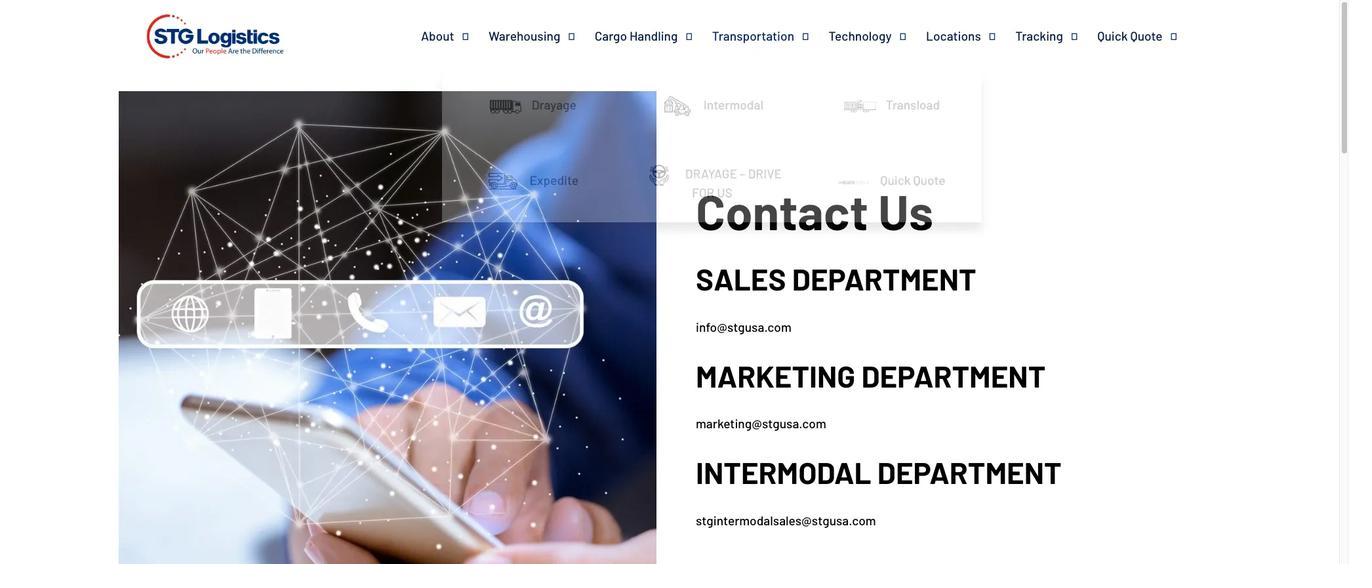 Task type: describe. For each thing, give the bounding box(es) containing it.
drayage
[[685, 166, 737, 181]]

info@stgusa.com
[[696, 319, 792, 334]]

about link
[[421, 28, 489, 44]]

us
[[717, 185, 733, 200]]

department for marketing department
[[862, 357, 1046, 393]]

quick quote link
[[1098, 28, 1197, 44]]

expedite link
[[444, 147, 622, 216]]

tracking link
[[1016, 28, 1098, 44]]

intermodal link
[[623, 71, 801, 141]]

drive
[[748, 166, 782, 181]]

department for intermodal department
[[878, 454, 1062, 490]]

cargo handling link
[[595, 28, 712, 44]]

stgintermodalsales@stgusa.com
[[696, 513, 876, 528]]

drayage
[[532, 97, 576, 112]]

us
[[878, 182, 934, 240]]

marketing@stgusa.com
[[696, 416, 826, 431]]

info@stgusa.com link
[[696, 319, 792, 334]]

marketing
[[696, 357, 856, 393]]

quote
[[1131, 28, 1163, 43]]

"intermodal image
[[661, 95, 694, 117]]

warehousing link
[[489, 28, 595, 44]]

locations link
[[926, 28, 1016, 44]]

tracking
[[1016, 28, 1063, 43]]

intermodal for intermodal department
[[696, 454, 872, 490]]

icons of marketing tools image
[[119, 91, 657, 564]]

marketing@stgusa.com link
[[696, 416, 826, 431]]

cargo
[[595, 28, 627, 43]]

quick quote
[[1098, 28, 1163, 43]]

contact us
[[696, 182, 934, 240]]

transportation link
[[712, 28, 829, 44]]

handling
[[630, 28, 678, 43]]

for
[[692, 185, 715, 200]]

"expedited image
[[487, 171, 520, 193]]

department for sales department
[[792, 261, 977, 297]]

transload
[[886, 97, 940, 112]]



Task type: locate. For each thing, give the bounding box(es) containing it.
drayage link
[[444, 71, 622, 141]]

1 vertical spatial intermodal
[[696, 454, 872, 490]]

cargo handling
[[595, 28, 678, 43]]

drayage – drive for us link
[[623, 141, 801, 222]]

quick
[[1098, 28, 1128, 43]]

stgintermodalsales@stgusa.com link
[[696, 513, 876, 528]]

"drayage image
[[489, 95, 522, 117]]

sales department
[[696, 261, 977, 297]]

1 vertical spatial department
[[862, 357, 1046, 393]]

expedite
[[530, 172, 579, 187]]

intermodal department
[[696, 454, 1062, 490]]

drayage – drive for us
[[685, 166, 782, 200]]

transload link
[[803, 71, 981, 141]]

intermodal right "intermodal image
[[704, 97, 763, 112]]

locations
[[926, 28, 981, 43]]

2 vertical spatial department
[[878, 454, 1062, 490]]

0 vertical spatial department
[[792, 261, 977, 297]]

0 vertical spatial intermodal
[[704, 97, 763, 112]]

transportation menu
[[442, 71, 982, 222]]

intermodal inside transportation menu
[[704, 97, 763, 112]]

technology
[[829, 28, 892, 43]]

–
[[740, 166, 746, 181]]

technology link
[[829, 28, 926, 44]]

stg usa image
[[142, 0, 288, 77]]

sales
[[696, 261, 786, 297]]

intermodal for intermodal
[[704, 97, 763, 112]]

transportation
[[712, 28, 794, 43]]

intermodal up stgintermodalsales@stgusa.com 'link' on the right bottom
[[696, 454, 872, 490]]

department
[[792, 261, 977, 297], [862, 357, 1046, 393], [878, 454, 1062, 490]]

marketing department
[[696, 357, 1046, 393]]

contact
[[696, 182, 869, 240]]

warehousing
[[489, 28, 560, 43]]

intermodal
[[704, 97, 763, 112], [696, 454, 872, 490]]

about
[[421, 28, 454, 43]]

"transload image
[[843, 95, 876, 117]]



Task type: vqa. For each thing, say whether or not it's contained in the screenshot.
Tracking
yes



